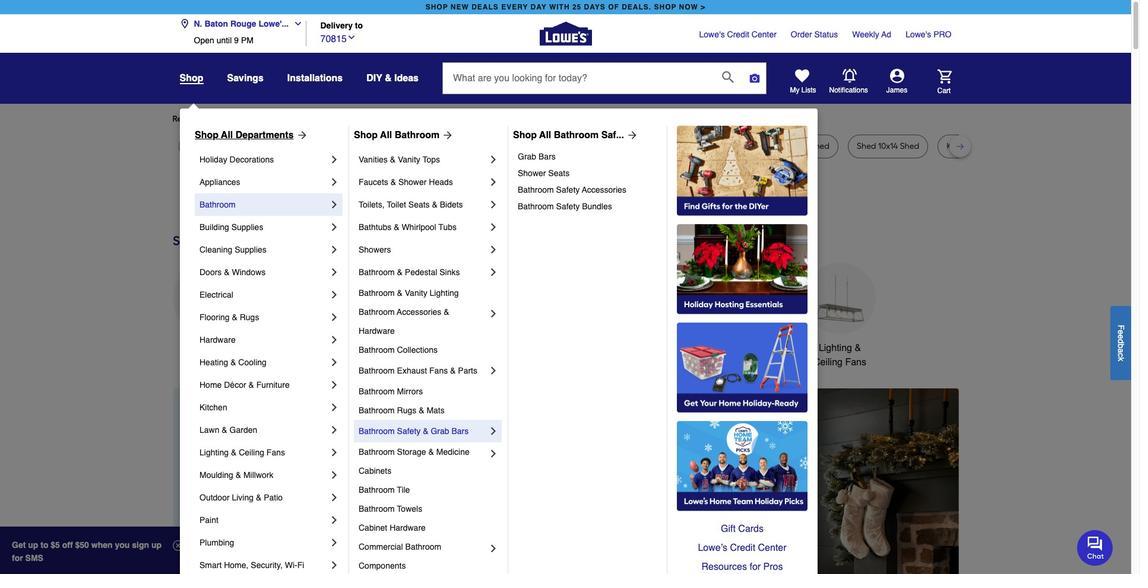 Task type: locate. For each thing, give the bounding box(es) containing it.
bathroom inside the bathroom button
[[639, 343, 680, 354]]

safety up bathroom safety bundles
[[556, 185, 580, 195]]

bathroom for bathroom storage & medicine cabinets
[[359, 448, 395, 457]]

shed 10x14 shed
[[857, 141, 920, 151]]

chevron right image for lighting & ceiling fans
[[328, 447, 340, 459]]

1 horizontal spatial arrow right image
[[440, 129, 454, 141]]

recommended searches for you
[[173, 114, 295, 124]]

0 vertical spatial lighting
[[430, 289, 459, 298]]

shower down grab bars
[[518, 169, 546, 178]]

lowe's for lowe's credit center
[[699, 30, 725, 39]]

get your home holiday-ready. image
[[677, 323, 808, 413]]

1 e from the top
[[1117, 330, 1126, 335]]

shop new deals every day with 25 days of deals. shop now >
[[426, 3, 706, 11]]

you left the more
[[281, 114, 295, 124]]

0 vertical spatial supplies
[[231, 223, 263, 232]]

decorations down christmas
[[363, 358, 414, 368]]

1 vertical spatial to
[[41, 541, 48, 551]]

1 vertical spatial decorations
[[363, 358, 414, 368]]

bathroom for bathroom rugs & mats
[[359, 406, 395, 416]]

hardware down flooring
[[200, 336, 236, 345]]

shed left 10x14
[[857, 141, 876, 151]]

chevron right image
[[488, 176, 500, 188], [328, 199, 340, 211], [488, 199, 500, 211], [488, 222, 500, 233], [328, 244, 340, 256], [488, 244, 500, 256], [328, 289, 340, 301], [328, 312, 340, 324], [328, 357, 340, 369], [328, 380, 340, 391], [328, 402, 340, 414], [488, 426, 500, 438], [328, 515, 340, 527], [328, 538, 340, 549], [328, 560, 340, 572]]

sinks
[[440, 268, 460, 277]]

vanity inside "link"
[[398, 155, 420, 165]]

building supplies
[[200, 223, 263, 232]]

1 lowe's from the left
[[699, 30, 725, 39]]

bars up the shower seats
[[539, 152, 556, 162]]

seats up bathroom safety accessories at the top
[[548, 169, 570, 178]]

interior
[[388, 141, 415, 151]]

bathroom for bathroom towels
[[359, 505, 395, 514]]

for down get
[[12, 554, 23, 564]]

1 horizontal spatial all
[[380, 130, 392, 141]]

grab down toilet
[[518, 152, 536, 162]]

1 horizontal spatial you
[[386, 114, 400, 124]]

bars
[[539, 152, 556, 162], [452, 427, 469, 437]]

0 horizontal spatial smart
[[200, 561, 222, 571]]

0 vertical spatial ceiling
[[814, 358, 843, 368]]

rugs up the 'hardware' link
[[240, 313, 259, 323]]

0 horizontal spatial up
[[28, 541, 38, 551]]

shed right storage
[[810, 141, 830, 151]]

0 horizontal spatial rugs
[[240, 313, 259, 323]]

shop
[[195, 130, 219, 141], [354, 130, 378, 141], [513, 130, 537, 141]]

1 horizontal spatial decorations
[[363, 358, 414, 368]]

kitchen for kitchen
[[200, 403, 227, 413]]

bathroom inside bathroom accessories & hardware
[[359, 308, 395, 317]]

shop
[[180, 73, 203, 84]]

chevron down image
[[289, 19, 303, 29], [347, 32, 356, 42]]

1 vertical spatial rugs
[[397, 406, 417, 416]]

lowe's pro
[[906, 30, 952, 39]]

christmas
[[367, 343, 410, 354]]

0 vertical spatial appliances
[[200, 178, 240, 187]]

arrow right image
[[294, 129, 308, 141], [440, 129, 454, 141], [937, 493, 949, 505]]

arrow right image inside shop all departments link
[[294, 129, 308, 141]]

bundles
[[582, 202, 612, 211]]

safety for accessories
[[556, 185, 580, 195]]

exhaust
[[397, 366, 427, 376]]

1 vertical spatial lighting & ceiling fans
[[200, 448, 285, 458]]

chevron right image for doors & windows
[[328, 267, 340, 279]]

home
[[751, 343, 777, 354], [200, 381, 222, 390]]

0 horizontal spatial all
[[221, 130, 233, 141]]

bathroom inside bathroom & pedestal sinks link
[[359, 268, 395, 277]]

shed outdoor storage
[[698, 141, 783, 151]]

to left $5
[[41, 541, 48, 551]]

0 horizontal spatial chevron down image
[[289, 19, 303, 29]]

bathroom towels
[[359, 505, 422, 514]]

lowe's down >
[[699, 30, 725, 39]]

1 horizontal spatial rugs
[[397, 406, 417, 416]]

vanity for tops
[[398, 155, 420, 165]]

get up to $5 off $50 when you sign up for sms
[[12, 541, 162, 564]]

chevron right image for appliances
[[328, 176, 340, 188]]

2 lowe's from the left
[[906, 30, 932, 39]]

toilets,
[[359, 200, 385, 210]]

shop left the new
[[426, 3, 448, 11]]

faucets & shower heads link
[[359, 171, 488, 194]]

fi
[[297, 561, 304, 571]]

chevron down image inside the n. baton rouge lowe'... button
[[289, 19, 303, 29]]

kitchen inside "link"
[[200, 403, 227, 413]]

chevron right image for bathroom storage & medicine cabinets
[[488, 448, 500, 460]]

chevron down image down delivery to
[[347, 32, 356, 42]]

order status
[[791, 30, 838, 39]]

components
[[359, 562, 406, 571]]

shed right 10x14
[[900, 141, 920, 151]]

ceiling inside lighting & ceiling fans link
[[239, 448, 264, 458]]

bathroom rugs & mats link
[[359, 402, 500, 421]]

4 shed from the left
[[900, 141, 920, 151]]

appliances inside appliances link
[[200, 178, 240, 187]]

smart home button
[[714, 263, 786, 356]]

0 vertical spatial decorations
[[230, 155, 274, 165]]

vanity down interior
[[398, 155, 420, 165]]

appliances down holiday
[[200, 178, 240, 187]]

vanity
[[398, 155, 420, 165], [405, 289, 427, 298]]

1 you from the left
[[281, 114, 295, 124]]

shop up toilet
[[513, 130, 537, 141]]

vanity down pedestal
[[405, 289, 427, 298]]

e up b
[[1117, 335, 1126, 339]]

you up shop all bathroom
[[386, 114, 400, 124]]

0 vertical spatial rugs
[[240, 313, 259, 323]]

all for shop all bathroom
[[380, 130, 392, 141]]

0 vertical spatial smart
[[723, 343, 749, 354]]

chevron right image for plumbing
[[328, 538, 340, 549]]

electrical link
[[200, 284, 328, 307]]

2 e from the top
[[1117, 335, 1126, 339]]

hardware link
[[200, 329, 328, 352]]

storage
[[397, 448, 426, 457]]

grab down mats
[[431, 427, 449, 437]]

appliances up heating
[[185, 343, 231, 354]]

james
[[887, 86, 908, 94]]

bidets
[[440, 200, 463, 210]]

kitchen up lawn
[[200, 403, 227, 413]]

credit up resources for pros 'link'
[[730, 544, 756, 554]]

gift cards
[[721, 524, 764, 535]]

0 horizontal spatial shop
[[195, 130, 219, 141]]

0 horizontal spatial shop
[[426, 3, 448, 11]]

shed for shed
[[810, 141, 830, 151]]

0 horizontal spatial accessories
[[397, 308, 442, 317]]

1 horizontal spatial seats
[[548, 169, 570, 178]]

chevron right image for commercial bathroom components
[[488, 544, 500, 555]]

doors
[[200, 268, 222, 277]]

0 horizontal spatial decorations
[[230, 155, 274, 165]]

0 vertical spatial vanity
[[398, 155, 420, 165]]

1 shop from the left
[[195, 130, 219, 141]]

lowe's pro link
[[906, 29, 952, 40]]

1 up from the left
[[28, 541, 38, 551]]

savings
[[227, 73, 264, 84]]

lowe's home improvement cart image
[[938, 69, 952, 83]]

1 horizontal spatial up
[[151, 541, 162, 551]]

holiday decorations link
[[200, 148, 328, 171]]

bathroom inside bathroom safety bundles link
[[518, 202, 554, 211]]

smart inside 'button'
[[723, 343, 749, 354]]

chevron right image for holiday decorations
[[328, 154, 340, 166]]

safety for &
[[397, 427, 421, 437]]

0 horizontal spatial fans
[[267, 448, 285, 458]]

& inside lighting & ceiling fans
[[855, 343, 861, 354]]

2 all from the left
[[380, 130, 392, 141]]

supplies up 'cleaning supplies'
[[231, 223, 263, 232]]

0 horizontal spatial lowe's
[[699, 30, 725, 39]]

center left order
[[752, 30, 777, 39]]

1 horizontal spatial faucets
[[479, 343, 513, 354]]

0 vertical spatial bars
[[539, 152, 556, 162]]

0 horizontal spatial kitchen
[[200, 403, 227, 413]]

0 vertical spatial safety
[[556, 185, 580, 195]]

1 vertical spatial kitchen
[[200, 403, 227, 413]]

1 vertical spatial faucets
[[479, 343, 513, 354]]

chevron right image for outdoor living & patio
[[328, 492, 340, 504]]

bathroom inside commercial bathroom components
[[405, 543, 441, 552]]

for left pros
[[750, 563, 761, 573]]

1 vertical spatial safety
[[556, 202, 580, 211]]

search image
[[722, 71, 734, 83]]

1 horizontal spatial fans
[[429, 366, 448, 376]]

0 vertical spatial credit
[[727, 30, 750, 39]]

refrigerator
[[442, 141, 487, 151]]

2 vertical spatial lighting
[[200, 448, 229, 458]]

chevron right image for bathtubs & whirlpool tubs
[[488, 222, 500, 233]]

storage
[[753, 141, 783, 151]]

lawn mower
[[187, 141, 236, 151]]

to right delivery
[[355, 21, 363, 31]]

smart for smart home
[[723, 343, 749, 354]]

1 horizontal spatial shop
[[654, 3, 677, 11]]

for
[[268, 114, 279, 124], [374, 114, 384, 124], [12, 554, 23, 564], [750, 563, 761, 573]]

up up sms
[[28, 541, 38, 551]]

accessories up bundles
[[582, 185, 627, 195]]

lowe's wishes you and your family a happy hanukkah. image
[[173, 189, 959, 219]]

bars up medicine
[[452, 427, 469, 437]]

1 horizontal spatial kitchen
[[445, 343, 477, 354]]

hardware down towels
[[390, 524, 426, 533]]

arrow right image for shop all bathroom
[[440, 129, 454, 141]]

shed left outdoor
[[698, 141, 718, 151]]

bathroom inside shop all bathroom link
[[395, 130, 440, 141]]

1 horizontal spatial lowe's
[[906, 30, 932, 39]]

1 horizontal spatial bars
[[539, 152, 556, 162]]

to
[[355, 21, 363, 31], [41, 541, 48, 551]]

2 you from the left
[[386, 114, 400, 124]]

delivery to
[[320, 21, 363, 31]]

bathroom inside bathroom towels link
[[359, 505, 395, 514]]

1 vertical spatial lighting
[[819, 343, 852, 354]]

0 horizontal spatial shower
[[399, 178, 427, 187]]

resources for pros
[[702, 563, 783, 573]]

hardware up christmas
[[359, 327, 395, 336]]

credit
[[727, 30, 750, 39], [730, 544, 756, 554]]

1 horizontal spatial lighting & ceiling fans
[[814, 343, 867, 368]]

n.
[[194, 19, 202, 29]]

bathroom inside bathroom safety & grab bars link
[[359, 427, 395, 437]]

cart button
[[921, 69, 952, 95]]

0 horizontal spatial grab
[[431, 427, 449, 437]]

up right sign
[[151, 541, 162, 551]]

credit for lowe's
[[730, 544, 756, 554]]

accessories down "bathroom & vanity lighting" link
[[397, 308, 442, 317]]

faucets
[[359, 178, 388, 187], [479, 343, 513, 354]]

safety up the storage
[[397, 427, 421, 437]]

bathroom collections link
[[359, 341, 500, 360]]

bars inside bathroom safety & grab bars link
[[452, 427, 469, 437]]

0 vertical spatial accessories
[[582, 185, 627, 195]]

vanities & vanity tops link
[[359, 148, 488, 171]]

bathroom safety bundles link
[[518, 198, 659, 215]]

2 horizontal spatial all
[[539, 130, 551, 141]]

toilets, toilet seats & bidets link
[[359, 194, 488, 216]]

paint
[[200, 516, 219, 526]]

1 shed from the left
[[698, 141, 718, 151]]

lighting inside lighting & ceiling fans
[[819, 343, 852, 354]]

recommended searches for you heading
[[173, 113, 959, 125]]

arrow right image inside shop all bathroom link
[[440, 129, 454, 141]]

3 shop from the left
[[513, 130, 537, 141]]

chevron right image for showers
[[488, 244, 500, 256]]

0 horizontal spatial arrow right image
[[294, 129, 308, 141]]

1 horizontal spatial shop
[[354, 130, 378, 141]]

0 horizontal spatial you
[[281, 114, 295, 124]]

appliances button
[[173, 263, 244, 356]]

1 vertical spatial smart
[[200, 561, 222, 571]]

more suggestions for you link
[[304, 113, 410, 125]]

holiday
[[200, 155, 227, 165]]

bathroom for bathroom mirrors
[[359, 387, 395, 397]]

bathroom inside bathroom exhaust fans & parts link
[[359, 366, 395, 376]]

pedestal
[[405, 268, 437, 277]]

shop up door
[[354, 130, 378, 141]]

1 vertical spatial ceiling
[[239, 448, 264, 458]]

bathroom inside bathroom collections link
[[359, 346, 395, 355]]

bathroom inside bathroom rugs & mats link
[[359, 406, 395, 416]]

accessories
[[582, 185, 627, 195], [397, 308, 442, 317]]

bathroom inside bathroom tile link
[[359, 486, 395, 495]]

1 horizontal spatial ceiling
[[814, 358, 843, 368]]

1 vertical spatial supplies
[[235, 245, 267, 255]]

chevron right image for smart home, security, wi-fi
[[328, 560, 340, 572]]

2 horizontal spatial lighting
[[819, 343, 852, 354]]

all up mower
[[221, 130, 233, 141]]

0 horizontal spatial ceiling
[[239, 448, 264, 458]]

decorations inside button
[[363, 358, 414, 368]]

0 horizontal spatial faucets
[[359, 178, 388, 187]]

1 vertical spatial chevron down image
[[347, 32, 356, 42]]

patio
[[264, 494, 283, 503]]

rouge
[[230, 19, 256, 29]]

0 horizontal spatial lighting & ceiling fans
[[200, 448, 285, 458]]

chevron right image for bathroom accessories & hardware
[[488, 308, 500, 320]]

all up door interior
[[380, 130, 392, 141]]

chevron down image left delivery
[[289, 19, 303, 29]]

None search field
[[443, 62, 767, 105]]

1 vertical spatial appliances
[[185, 343, 231, 354]]

bathroom inside bathroom safety accessories link
[[518, 185, 554, 195]]

for up departments
[[268, 114, 279, 124]]

& inside button
[[385, 73, 392, 84]]

bathroom safety accessories link
[[518, 182, 659, 198]]

bathtubs & whirlpool tubs
[[359, 223, 457, 232]]

you for recommended searches for you
[[281, 114, 295, 124]]

2 horizontal spatial shop
[[513, 130, 537, 141]]

my lists
[[790, 86, 816, 94]]

1 vertical spatial credit
[[730, 544, 756, 554]]

shop all bathroom link
[[354, 128, 454, 143]]

1 horizontal spatial to
[[355, 21, 363, 31]]

1 vertical spatial bars
[[452, 427, 469, 437]]

3 all from the left
[[539, 130, 551, 141]]

bathtubs
[[359, 223, 392, 232]]

cabinet hardware
[[359, 524, 426, 533]]

2 horizontal spatial fans
[[845, 358, 867, 368]]

seats up whirlpool
[[409, 200, 430, 210]]

n. baton rouge lowe'... button
[[180, 12, 308, 36]]

sms
[[25, 554, 43, 564]]

chevron right image for cleaning supplies
[[328, 244, 340, 256]]

2 vertical spatial safety
[[397, 427, 421, 437]]

center up pros
[[758, 544, 787, 554]]

1 all from the left
[[221, 130, 233, 141]]

0 vertical spatial to
[[355, 21, 363, 31]]

cabinet hardware link
[[359, 519, 500, 538]]

center for lowe's credit center
[[758, 544, 787, 554]]

chevron right image
[[328, 154, 340, 166], [488, 154, 500, 166], [328, 176, 340, 188], [328, 222, 340, 233], [328, 267, 340, 279], [488, 267, 500, 279], [488, 308, 500, 320], [328, 334, 340, 346], [488, 365, 500, 377], [328, 425, 340, 437], [328, 447, 340, 459], [488, 448, 500, 460], [328, 470, 340, 482], [328, 492, 340, 504], [488, 544, 500, 555]]

lowe's left pro
[[906, 30, 932, 39]]

rugs down mirrors
[[397, 406, 417, 416]]

chevron right image for faucets & shower heads
[[488, 176, 500, 188]]

doors & windows
[[200, 268, 266, 277]]

all up grab bars
[[539, 130, 551, 141]]

bathroom accessories & hardware link
[[359, 303, 488, 341]]

kitchen inside button
[[445, 343, 477, 354]]

bathroom collections
[[359, 346, 438, 355]]

shed for shed outdoor storage
[[698, 141, 718, 151]]

0 vertical spatial center
[[752, 30, 777, 39]]

showers
[[359, 245, 391, 255]]

1 horizontal spatial home
[[751, 343, 777, 354]]

decorations down peel
[[230, 155, 274, 165]]

1 horizontal spatial chevron down image
[[347, 32, 356, 42]]

0 horizontal spatial to
[[41, 541, 48, 551]]

lowe's credit center link
[[677, 539, 808, 558]]

0 vertical spatial chevron down image
[[289, 19, 303, 29]]

kitchen up 'parts'
[[445, 343, 477, 354]]

lowe's home improvement notification center image
[[843, 69, 857, 83]]

1 vertical spatial accessories
[[397, 308, 442, 317]]

chevron right image for paint
[[328, 515, 340, 527]]

lighting & ceiling fans link
[[200, 442, 328, 465]]

3 shed from the left
[[857, 141, 876, 151]]

center
[[752, 30, 777, 39], [758, 544, 787, 554]]

bathroom inside "bathroom & vanity lighting" link
[[359, 289, 395, 298]]

smart home
[[723, 343, 777, 354]]

shed for shed 10x14 shed
[[857, 141, 876, 151]]

safety down bathroom safety accessories at the top
[[556, 202, 580, 211]]

2 shop from the left
[[354, 130, 378, 141]]

suggestions
[[325, 114, 372, 124]]

new
[[451, 3, 469, 11]]

shop left the now
[[654, 3, 677, 11]]

0 vertical spatial grab
[[518, 152, 536, 162]]

0 vertical spatial lighting & ceiling fans
[[814, 343, 867, 368]]

bathroom & vanity lighting
[[359, 289, 459, 298]]

chevron right image for bathroom
[[328, 199, 340, 211]]

1 vertical spatial center
[[758, 544, 787, 554]]

shower up toilets, toilet seats & bidets
[[399, 178, 427, 187]]

bathroom for bathroom exhaust fans & parts
[[359, 366, 395, 376]]

1 horizontal spatial smart
[[723, 343, 749, 354]]

lowe's for lowe's pro
[[906, 30, 932, 39]]

0 horizontal spatial home
[[200, 381, 222, 390]]

bathroom for bathroom & pedestal sinks
[[359, 268, 395, 277]]

shop up lawn mower
[[195, 130, 219, 141]]

supplies up windows in the top of the page
[[235, 245, 267, 255]]

2 shed from the left
[[810, 141, 830, 151]]

plumbing
[[200, 539, 234, 548]]

toilets, toilet seats & bidets
[[359, 200, 463, 210]]

1 horizontal spatial lighting
[[430, 289, 459, 298]]

0 vertical spatial kitchen
[[445, 343, 477, 354]]

credit up search image at right top
[[727, 30, 750, 39]]

0 horizontal spatial seats
[[409, 200, 430, 210]]

bathroom link
[[200, 194, 328, 216]]

decorations for christmas
[[363, 358, 414, 368]]

ceiling
[[814, 358, 843, 368], [239, 448, 264, 458]]

more
[[304, 114, 323, 124]]

e up d
[[1117, 330, 1126, 335]]

cooling
[[238, 358, 267, 368]]

security,
[[251, 561, 283, 571]]

when
[[91, 541, 113, 551]]

bathroom inside the bathroom mirrors link
[[359, 387, 395, 397]]

chevron right image for hardware
[[328, 334, 340, 346]]

1 vertical spatial vanity
[[405, 289, 427, 298]]

bathroom inside bathroom storage & medicine cabinets
[[359, 448, 395, 457]]

chevron right image for electrical
[[328, 289, 340, 301]]

bathroom safety & grab bars
[[359, 427, 469, 437]]

0 horizontal spatial bars
[[452, 427, 469, 437]]

decorations for holiday
[[230, 155, 274, 165]]

0 vertical spatial home
[[751, 343, 777, 354]]



Task type: vqa. For each thing, say whether or not it's contained in the screenshot.
Saf... in the top right of the page
yes



Task type: describe. For each thing, give the bounding box(es) containing it.
days
[[584, 3, 606, 11]]

moulding & millwork link
[[200, 465, 328, 487]]

f e e d b a c k button
[[1111, 306, 1132, 381]]

lowe's home improvement lists image
[[795, 69, 809, 83]]

70815 button
[[320, 31, 356, 46]]

bathroom & pedestal sinks link
[[359, 261, 488, 284]]

shop all bathroom saf... link
[[513, 128, 639, 143]]

chevron right image for home décor & furniture
[[328, 380, 340, 391]]

bathroom inside shop all bathroom saf... link
[[554, 130, 599, 141]]

quikrete
[[561, 141, 594, 151]]

faucets inside button
[[479, 343, 513, 354]]

weekly ad
[[853, 30, 892, 39]]

shop button
[[180, 72, 203, 84]]

bathroom & vanity lighting link
[[359, 284, 500, 303]]

hardware inside cabinet hardware link
[[390, 524, 426, 533]]

windows
[[232, 268, 266, 277]]

shop all bathroom
[[354, 130, 440, 141]]

my lists link
[[790, 69, 816, 95]]

grab bars link
[[518, 148, 659, 165]]

1 vertical spatial home
[[200, 381, 222, 390]]

bathroom storage & medicine cabinets link
[[359, 443, 488, 481]]

1 horizontal spatial grab
[[518, 152, 536, 162]]

for up shop all bathroom
[[374, 114, 384, 124]]

lowe's home team holiday picks. image
[[677, 422, 808, 512]]

vanities
[[359, 155, 388, 165]]

center for lowe's credit center
[[752, 30, 777, 39]]

chevron right image for flooring & rugs
[[328, 312, 340, 324]]

bathtubs & whirlpool tubs link
[[359, 216, 488, 239]]

living
[[232, 494, 254, 503]]

bathroom for bathroom safety bundles
[[518, 202, 554, 211]]

hardware inside bathroom accessories & hardware
[[359, 327, 395, 336]]

tops
[[423, 155, 440, 165]]

to inside get up to $5 off $50 when you sign up for sms
[[41, 541, 48, 551]]

ad
[[882, 30, 892, 39]]

safety for bundles
[[556, 202, 580, 211]]

commercial
[[359, 543, 403, 552]]

home inside 'button'
[[751, 343, 777, 354]]

you for more suggestions for you
[[386, 114, 400, 124]]

collections
[[397, 346, 438, 355]]

chevron right image for kitchen
[[328, 402, 340, 414]]

pm
[[241, 36, 254, 45]]

with
[[549, 3, 570, 11]]

notifications
[[830, 86, 868, 94]]

chevron right image for lawn & garden
[[328, 425, 340, 437]]

all for shop all bathroom saf...
[[539, 130, 551, 141]]

commercial bathroom components
[[359, 543, 444, 571]]

bathroom for bathroom safety & grab bars
[[359, 427, 395, 437]]

chevron right image for toilets, toilet seats & bidets
[[488, 199, 500, 211]]

cart
[[938, 86, 951, 95]]

now
[[679, 3, 698, 11]]

bathroom for bathroom safety accessories
[[518, 185, 554, 195]]

shop for shop all bathroom
[[354, 130, 378, 141]]

chevron down image inside 70815 button
[[347, 32, 356, 42]]

chevron right image for bathroom safety & grab bars
[[488, 426, 500, 438]]

shop for shop all departments
[[195, 130, 219, 141]]

shower seats
[[518, 169, 570, 178]]

furniture
[[256, 381, 290, 390]]

f e e d b a c k
[[1117, 325, 1126, 362]]

vanities & vanity tops
[[359, 155, 440, 165]]

10x14
[[878, 141, 898, 151]]

lighting & ceiling fans inside button
[[814, 343, 867, 368]]

installations button
[[287, 68, 343, 89]]

smart for smart home, security, wi-fi
[[200, 561, 222, 571]]

outdoor living & patio
[[200, 494, 283, 503]]

vanity for lighting
[[405, 289, 427, 298]]

peel stick wallpaper
[[263, 141, 340, 151]]

bathroom tile link
[[359, 481, 500, 500]]

bathroom for bathroom & vanity lighting
[[359, 289, 395, 298]]

bathroom inside "bathroom" link
[[200, 200, 236, 210]]

holiday hosting essentials. image
[[677, 225, 808, 315]]

bathroom for bathroom tile
[[359, 486, 395, 495]]

kitchen faucets button
[[443, 263, 515, 356]]

heating & cooling
[[200, 358, 267, 368]]

bathroom safety bundles
[[518, 202, 612, 211]]

fans inside button
[[845, 358, 867, 368]]

1 horizontal spatial accessories
[[582, 185, 627, 195]]

for inside 'link'
[[750, 563, 761, 573]]

n. baton rouge lowe'...
[[194, 19, 289, 29]]

supplies for building supplies
[[231, 223, 263, 232]]

25 days of deals. don't miss deals every day. same-day delivery on in-stock orders placed by 2 p m. image
[[173, 389, 364, 575]]

chevron right image for heating & cooling
[[328, 357, 340, 369]]

moulding & millwork
[[200, 471, 274, 481]]

25
[[573, 3, 582, 11]]

lawn
[[187, 141, 208, 151]]

weekly
[[853, 30, 880, 39]]

find gifts for the diyer. image
[[677, 126, 808, 216]]

& inside bathroom storage & medicine cabinets
[[429, 448, 434, 457]]

arrow left image
[[394, 493, 405, 505]]

supplies for cleaning supplies
[[235, 245, 267, 255]]

accessories inside bathroom accessories & hardware
[[397, 308, 442, 317]]

saf...
[[602, 130, 624, 141]]

2 up from the left
[[151, 541, 162, 551]]

flooring & rugs
[[200, 313, 259, 323]]

1 shop from the left
[[426, 3, 448, 11]]

b
[[1117, 344, 1126, 349]]

chevron right image for bathroom & pedestal sinks
[[488, 267, 500, 279]]

for inside get up to $5 off $50 when you sign up for sms
[[12, 554, 23, 564]]

k
[[1117, 357, 1126, 362]]

chat invite button image
[[1078, 530, 1114, 566]]

kitchen faucets
[[445, 343, 513, 354]]

building supplies link
[[200, 216, 328, 239]]

lowe's
[[698, 544, 728, 554]]

delivery
[[320, 21, 353, 31]]

0 horizontal spatial lighting
[[200, 448, 229, 458]]

location image
[[180, 19, 189, 29]]

chevron right image for bathroom exhaust fans & parts
[[488, 365, 500, 377]]

shop 25 days of deals by category image
[[173, 231, 959, 251]]

credit for lowe's
[[727, 30, 750, 39]]

camera image
[[749, 72, 761, 84]]

chevron right image for moulding & millwork
[[328, 470, 340, 482]]

hardie board
[[621, 141, 671, 151]]

shop all departments
[[195, 130, 294, 141]]

1 vertical spatial grab
[[431, 427, 449, 437]]

open until 9 pm
[[194, 36, 254, 45]]

bathroom for bathroom accessories & hardware
[[359, 308, 395, 317]]

2 horizontal spatial arrow right image
[[937, 493, 949, 505]]

chevron right image for vanities & vanity tops
[[488, 154, 500, 166]]

lowe's home improvement logo image
[[540, 7, 592, 60]]

shop for shop all bathroom saf...
[[513, 130, 537, 141]]

50 percent off all artificial christmas trees, holiday lights and more. image
[[383, 389, 959, 575]]

1 vertical spatial seats
[[409, 200, 430, 210]]

all for shop all departments
[[221, 130, 233, 141]]

more suggestions for you
[[304, 114, 400, 124]]

pro
[[934, 30, 952, 39]]

bathroom & pedestal sinks
[[359, 268, 460, 277]]

arrow right image for shop all departments
[[294, 129, 308, 141]]

bathroom for bathroom collections
[[359, 346, 395, 355]]

$5
[[51, 541, 60, 551]]

doors & windows link
[[200, 261, 328, 284]]

every
[[501, 3, 528, 11]]

smart home, security, wi-fi
[[200, 561, 304, 571]]

Search Query text field
[[443, 63, 713, 94]]

lawn & garden
[[200, 426, 257, 435]]

arrow right image
[[624, 129, 639, 141]]

0 vertical spatial seats
[[548, 169, 570, 178]]

deals
[[472, 3, 499, 11]]

departments
[[236, 130, 294, 141]]

status
[[815, 30, 838, 39]]

building
[[200, 223, 229, 232]]

0 vertical spatial faucets
[[359, 178, 388, 187]]

& inside bathroom accessories & hardware
[[444, 308, 449, 317]]

f
[[1117, 325, 1126, 330]]

kitchen link
[[200, 397, 328, 419]]

appliances inside appliances button
[[185, 343, 231, 354]]

savings button
[[227, 68, 264, 89]]

2 shop from the left
[[654, 3, 677, 11]]

home décor & furniture link
[[200, 374, 328, 397]]

ideas
[[394, 73, 419, 84]]

1 horizontal spatial shower
[[518, 169, 546, 178]]

ceiling inside lighting & ceiling fans
[[814, 358, 843, 368]]

plumbing link
[[200, 532, 328, 555]]

until
[[217, 36, 232, 45]]

bars inside 'grab bars' link
[[539, 152, 556, 162]]

door
[[368, 141, 386, 151]]

shop all departments link
[[195, 128, 308, 143]]

cleaning supplies
[[200, 245, 267, 255]]

kitchen for kitchen faucets
[[445, 343, 477, 354]]

chevron right image for building supplies
[[328, 222, 340, 233]]

bathroom storage & medicine cabinets
[[359, 448, 472, 476]]

lowe's credit center
[[698, 544, 787, 554]]



